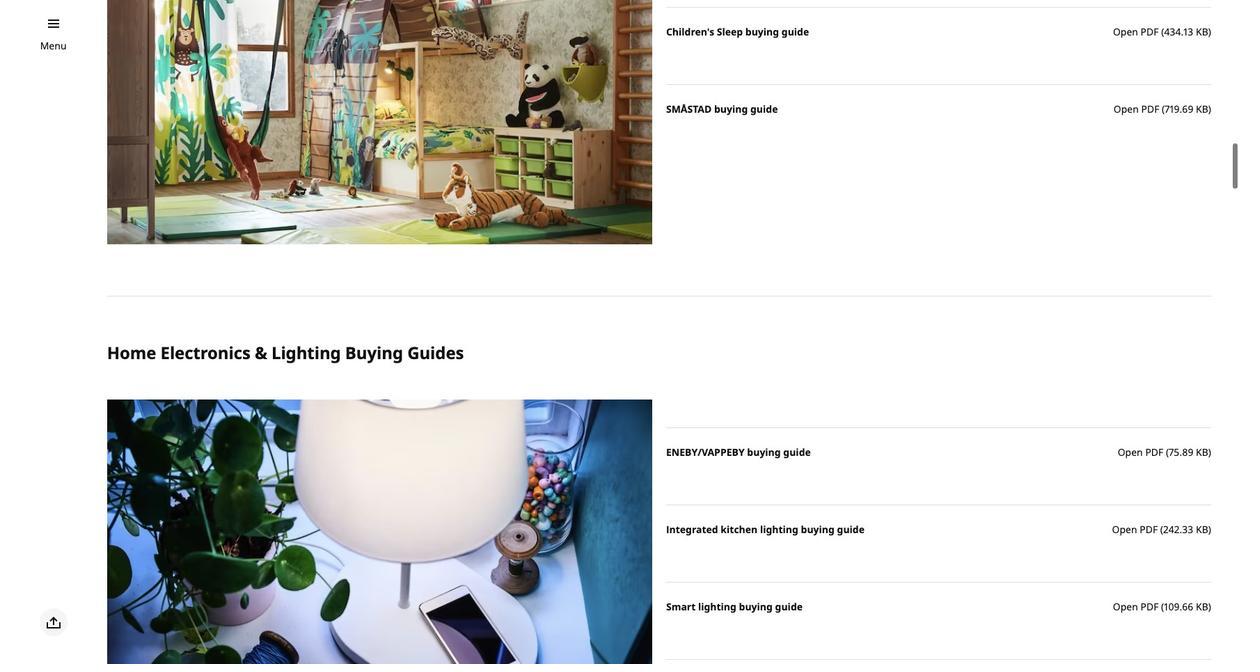 Task type: describe. For each thing, give the bounding box(es) containing it.
) for 75.89 kb
[[1208, 445, 1211, 458]]

) for 434.13 kb
[[1208, 24, 1211, 38]]

open for open pdf ( 719.69 kb )
[[1114, 102, 1139, 115]]

menu button
[[40, 38, 67, 54]]

719.69
[[1165, 102, 1193, 115]]

( for 434.13 kb
[[1161, 24, 1164, 38]]

&
[[255, 340, 267, 363]]

pdf for 242.33
[[1140, 522, 1158, 536]]

open pdf ( 242.33 kb )
[[1112, 522, 1211, 536]]

open for open pdf ( 109.66 kb )
[[1113, 600, 1138, 613]]

) for 242.33 kb
[[1208, 522, 1211, 536]]

open pdf ( 75.89 kb )
[[1118, 445, 1211, 458]]

( for 109.66 kb
[[1161, 600, 1164, 613]]

open for open pdf ( 242.33 kb )
[[1112, 522, 1137, 536]]

eneby/vappeby buying guide
[[666, 445, 811, 458]]

109.66
[[1164, 600, 1193, 613]]

a white lamp with smart charging functionality charging a phone image
[[107, 399, 652, 664]]

0 vertical spatial lighting
[[760, 522, 798, 536]]

home electronics & lighting buying guides
[[107, 340, 464, 363]]

open pdf ( 109.66 kb )
[[1113, 600, 1211, 613]]

open pdf ( 719.69 kb )
[[1114, 102, 1211, 115]]

a children's room with stuffed animals and a bunk bed with a canopy image
[[107, 0, 652, 244]]

pdf for 719.69
[[1141, 102, 1159, 115]]

) for 719.69 kb
[[1208, 102, 1211, 115]]

kb for 109.66 kb
[[1196, 600, 1208, 613]]

open for open pdf ( 75.89 kb )
[[1118, 445, 1143, 458]]

pdf for 75.89
[[1145, 445, 1164, 458]]

home
[[107, 340, 156, 363]]

smart lighting buying guide
[[666, 600, 803, 613]]

children's
[[666, 24, 714, 38]]

buying
[[345, 340, 403, 363]]



Task type: locate. For each thing, give the bounding box(es) containing it.
open left 109.66
[[1113, 600, 1138, 613]]

kb for 434.13 kb
[[1196, 24, 1208, 38]]

) right 242.33
[[1208, 522, 1211, 536]]

5 ) from the top
[[1208, 600, 1211, 613]]

4 kb from the top
[[1196, 522, 1208, 536]]

242.33
[[1163, 522, 1193, 536]]

pdf for 434.13
[[1141, 24, 1159, 38]]

open for open pdf ( 434.13 kb )
[[1113, 24, 1138, 38]]

guides
[[407, 340, 464, 363]]

pdf left 109.66
[[1141, 600, 1159, 613]]

open
[[1113, 24, 1138, 38], [1114, 102, 1139, 115], [1118, 445, 1143, 458], [1112, 522, 1137, 536], [1113, 600, 1138, 613]]

1 kb from the top
[[1196, 24, 1208, 38]]

open left 75.89
[[1118, 445, 1143, 458]]

( for 75.89 kb
[[1166, 445, 1169, 458]]

3 ) from the top
[[1208, 445, 1211, 458]]

75.89
[[1169, 445, 1193, 458]]

kb
[[1196, 24, 1208, 38], [1196, 102, 1208, 115], [1196, 445, 1208, 458], [1196, 522, 1208, 536], [1196, 600, 1208, 613]]

2 kb from the top
[[1196, 102, 1208, 115]]

kb for 75.89 kb
[[1196, 445, 1208, 458]]

buying
[[745, 24, 779, 38], [714, 102, 748, 115], [747, 445, 781, 458], [801, 522, 835, 536], [739, 600, 773, 613]]

småstad buying guide
[[666, 102, 778, 115]]

kb right 434.13
[[1196, 24, 1208, 38]]

kitchen
[[721, 522, 758, 536]]

)
[[1208, 24, 1211, 38], [1208, 102, 1211, 115], [1208, 445, 1211, 458], [1208, 522, 1211, 536], [1208, 600, 1211, 613]]

integrated
[[666, 522, 718, 536]]

) for 109.66 kb
[[1208, 600, 1211, 613]]

kb right 242.33
[[1196, 522, 1208, 536]]

pdf for 109.66
[[1141, 600, 1159, 613]]

electronics
[[160, 340, 250, 363]]

( for 719.69 kb
[[1162, 102, 1165, 115]]

lighting
[[760, 522, 798, 536], [698, 600, 736, 613]]

lighting right smart
[[698, 600, 736, 613]]

lighting
[[271, 340, 341, 363]]

pdf left "719.69"
[[1141, 102, 1159, 115]]

) right "719.69"
[[1208, 102, 1211, 115]]

) right 75.89
[[1208, 445, 1211, 458]]

3 kb from the top
[[1196, 445, 1208, 458]]

kb right "719.69"
[[1196, 102, 1208, 115]]

menu
[[40, 39, 67, 52]]

pdf left 75.89
[[1145, 445, 1164, 458]]

open left 242.33
[[1112, 522, 1137, 536]]

pdf left 242.33
[[1140, 522, 1158, 536]]

kb for 719.69 kb
[[1196, 102, 1208, 115]]

) right 109.66
[[1208, 600, 1211, 613]]

(
[[1161, 24, 1164, 38], [1162, 102, 1165, 115], [1166, 445, 1169, 458], [1160, 522, 1163, 536], [1161, 600, 1164, 613]]

lighting right kitchen
[[760, 522, 798, 536]]

kb right 75.89
[[1196, 445, 1208, 458]]

) right 434.13
[[1208, 24, 1211, 38]]

5 kb from the top
[[1196, 600, 1208, 613]]

1 ) from the top
[[1208, 24, 1211, 38]]

open left "719.69"
[[1114, 102, 1139, 115]]

children's sleep buying guide
[[666, 24, 809, 38]]

kb right 109.66
[[1196, 600, 1208, 613]]

open left 434.13
[[1113, 24, 1138, 38]]

sleep
[[717, 24, 743, 38]]

( for 242.33 kb
[[1160, 522, 1163, 536]]

småstad
[[666, 102, 712, 115]]

eneby/vappeby
[[666, 445, 745, 458]]

1 vertical spatial lighting
[[698, 600, 736, 613]]

smart
[[666, 600, 696, 613]]

guide
[[782, 24, 809, 38], [750, 102, 778, 115], [783, 445, 811, 458], [837, 522, 865, 536], [775, 600, 803, 613]]

open pdf ( 434.13 kb )
[[1113, 24, 1211, 38]]

kb for 242.33 kb
[[1196, 522, 1208, 536]]

0 horizontal spatial lighting
[[698, 600, 736, 613]]

pdf
[[1141, 24, 1159, 38], [1141, 102, 1159, 115], [1145, 445, 1164, 458], [1140, 522, 1158, 536], [1141, 600, 1159, 613]]

2 ) from the top
[[1208, 102, 1211, 115]]

4 ) from the top
[[1208, 522, 1211, 536]]

1 horizontal spatial lighting
[[760, 522, 798, 536]]

pdf left 434.13
[[1141, 24, 1159, 38]]

434.13
[[1164, 24, 1193, 38]]

integrated kitchen lighting buying guide
[[666, 522, 865, 536]]



Task type: vqa. For each thing, say whether or not it's contained in the screenshot.
Lower inside New Lower Price GURSKEN Bed frame with headboard, Full/Double $ 149 . 00
no



